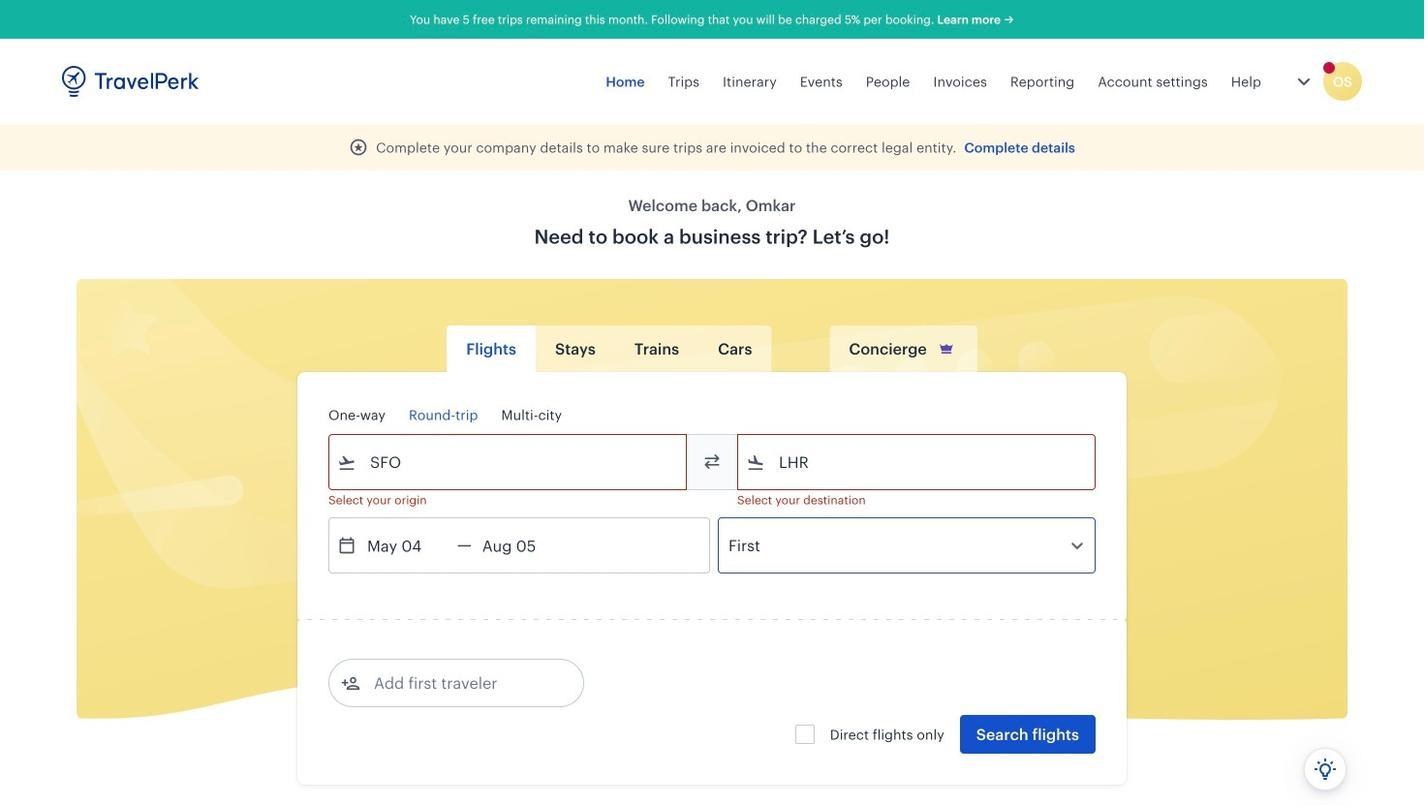 Task type: describe. For each thing, give the bounding box(es) containing it.
Add first traveler search field
[[360, 668, 562, 699]]

Return text field
[[472, 518, 572, 573]]



Task type: locate. For each thing, give the bounding box(es) containing it.
To search field
[[765, 447, 1070, 478]]

Depart text field
[[357, 518, 457, 573]]

From search field
[[357, 447, 661, 478]]



